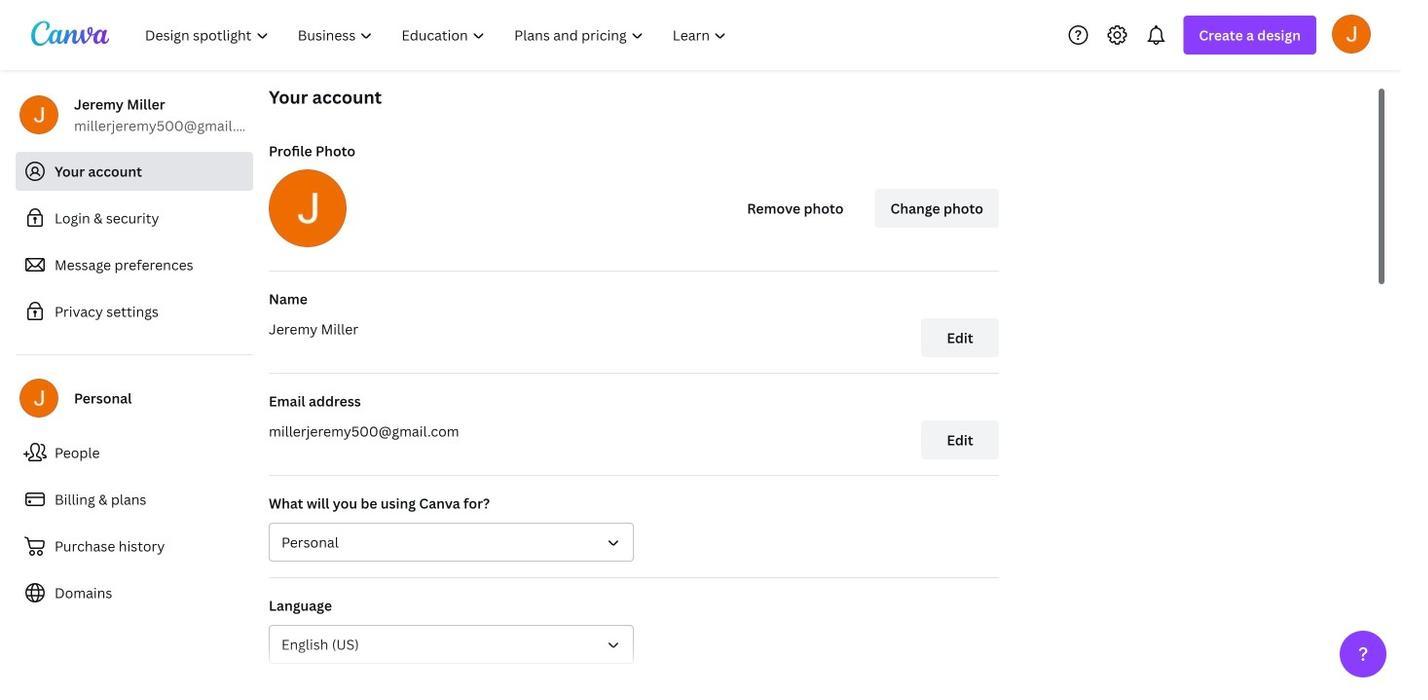 Task type: describe. For each thing, give the bounding box(es) containing it.
top level navigation element
[[132, 16, 743, 55]]

jeremy miller image
[[1332, 14, 1371, 53]]

Language: English (US) button
[[269, 625, 634, 664]]



Task type: vqa. For each thing, say whether or not it's contained in the screenshot.
Black Minimalist Commercial Invoice Invoice by YABIE Team
no



Task type: locate. For each thing, give the bounding box(es) containing it.
None button
[[269, 523, 634, 562]]



